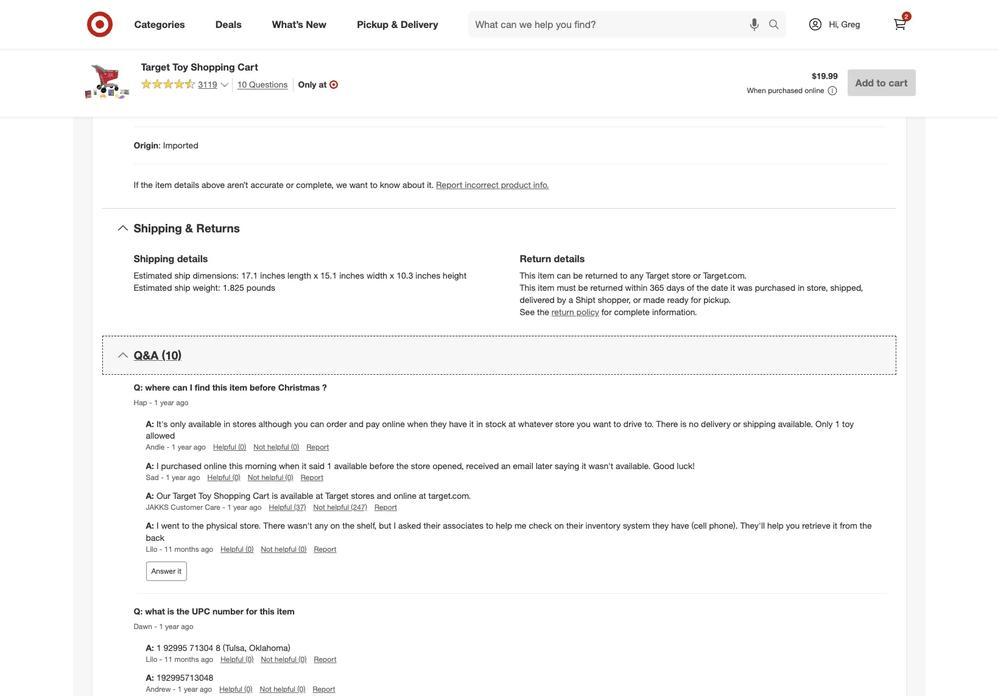 Task type: locate. For each thing, give the bounding box(es) containing it.
1 lilo from the top
[[146, 545, 157, 554]]

back
[[146, 533, 164, 543]]

they
[[430, 419, 447, 429], [652, 521, 669, 531]]

year inside q: where can i find this item before christmas ? hap - 1 year ago
[[160, 398, 174, 408]]

1 horizontal spatial this
[[229, 461, 243, 471]]

details inside shipping details estimated ship dimensions: 17.1 inches length x 15.1 inches width x 10.3 inches height estimated ship weight: 1.825 pounds
[[177, 253, 208, 265]]

0 horizontal spatial wasn't
[[287, 521, 312, 531]]

0 horizontal spatial inches
[[260, 270, 285, 281]]

online up care
[[204, 461, 227, 471]]

0 vertical spatial toy
[[173, 61, 188, 73]]

to inside button
[[877, 77, 886, 89]]

What can we help you find? suggestions appear below search field
[[468, 11, 771, 38]]

helpful for 1 92995 71304 8 (tulsa, oklahoma)
[[221, 655, 244, 664]]

1 vertical spatial any
[[315, 521, 328, 531]]

0 vertical spatial lilo - 11 months ago
[[146, 545, 213, 554]]

pickup & delivery link
[[347, 11, 453, 38]]

1 lilo - 11 months ago from the top
[[146, 545, 213, 554]]

is up helpful  (37)
[[272, 491, 278, 501]]

before left christmas
[[250, 382, 276, 393]]

available right "only"
[[188, 419, 221, 429]]

a: 1 92995 71304 8 (tulsa, oklahoma)
[[146, 643, 290, 653]]

a: left our
[[146, 491, 154, 501]]

wasn't right saying
[[589, 461, 613, 471]]

andie - 1 year ago
[[146, 443, 206, 452]]

have inside i went to the physical store.  there wasn't any on the shelf, but i asked their associates to help me check on their inventory system they have (cell phone). they'll help you retrieve it from the back
[[671, 521, 689, 531]]

1 vertical spatial shopping
[[214, 491, 250, 501]]

answer it button
[[146, 562, 187, 582]]

1 right 'said'
[[327, 461, 332, 471]]

2 this from the top
[[520, 283, 536, 293]]

it right saying
[[582, 461, 586, 471]]

helpful  (0) for i went to the physical store.  there wasn't any on the shelf, but i asked their associates to help me check on their inventory system they have (cell phone). they'll help you retrieve it from the back
[[221, 545, 254, 554]]

at inside it's only available in stores although you can order and pay online when they have it in stock at whatever store you want to drive to. there is no delivery or shipping available. only 1 toy allowed
[[508, 419, 516, 429]]

0 horizontal spatial when
[[279, 461, 300, 471]]

1 vertical spatial months
[[174, 655, 199, 664]]

must
[[557, 283, 576, 293]]

&
[[391, 18, 398, 30], [185, 221, 193, 235]]

1 horizontal spatial help
[[767, 521, 784, 531]]

categories
[[134, 18, 185, 30]]

to inside return details this item can be returned to any target store or target.com. this item must be returned within 365 days of the date it was purchased in store, shipped, delivered by a shipt shopper, or made ready for pickup. see the return policy for complete information.
[[620, 270, 628, 281]]

1 vertical spatial store
[[555, 419, 574, 429]]

0 horizontal spatial stores
[[233, 419, 256, 429]]

not for a: 1 92995 71304 8 (tulsa, oklahoma)
[[261, 655, 273, 664]]

when inside it's only available in stores although you can order and pay online when they have it in stock at whatever store you want to drive to. there is no delivery or shipping available. only 1 toy allowed
[[407, 419, 428, 429]]

2 lilo - 11 months ago from the top
[[146, 655, 213, 664]]

available right 'said'
[[334, 461, 367, 471]]

2 a: from the top
[[146, 461, 154, 471]]

1 horizontal spatial can
[[310, 419, 324, 429]]

it inside i went to the physical store.  there wasn't any on the shelf, but i asked their associates to help me check on their inventory system they have (cell phone). they'll help you retrieve it from the back
[[833, 521, 837, 531]]

0 vertical spatial wasn't
[[589, 461, 613, 471]]

helpful  (0) for 192995713048
[[219, 685, 252, 694]]

1 help from the left
[[496, 521, 512, 531]]

when up a: i purchased online this morning when it said 1 available before the store opened, received an email later saying it wasn't available. good luck!
[[407, 419, 428, 429]]

ship left weight:
[[174, 283, 190, 293]]

1 inside q: what is the upc number for this item dawn - 1 year ago
[[159, 623, 163, 632]]

2 inches from the left
[[339, 270, 364, 281]]

months down went
[[174, 545, 199, 554]]

0 vertical spatial available.
[[778, 419, 813, 429]]

this
[[520, 270, 536, 281], [520, 283, 536, 293]]

report button for i purchased online this morning when it said 1 available before the store opened, received an email later saying it wasn't available. good luck!
[[301, 472, 323, 483]]

not helpful  (0) for i went to the physical store.  there wasn't any on the shelf, but i asked their associates to help me check on their inventory system they have (cell phone). they'll help you retrieve it from the back
[[261, 545, 307, 554]]

target.com.
[[703, 270, 747, 281]]

not inside "button"
[[313, 503, 325, 512]]

sad - 1 year ago
[[146, 473, 200, 482]]

1 vertical spatial available.
[[616, 461, 651, 471]]

can left order
[[310, 419, 324, 429]]

the right from on the bottom of the page
[[860, 521, 872, 531]]

i left find
[[190, 382, 192, 393]]

order
[[326, 419, 347, 429]]

this inside q: what is the upc number for this item dawn - 1 year ago
[[260, 606, 275, 617]]

i right but
[[394, 521, 396, 531]]

estimated down shipping & returns
[[134, 270, 172, 281]]

helpful inside button
[[269, 503, 292, 512]]

any for went
[[315, 521, 328, 531]]

shipping inside dropdown button
[[134, 221, 182, 235]]

wasn't inside i went to the physical store.  there wasn't any on the shelf, but i asked their associates to help me check on their inventory system they have (cell phone). they'll help you retrieve it from the back
[[287, 521, 312, 531]]

ago down physical
[[201, 545, 213, 554]]

1 horizontal spatial before
[[369, 461, 394, 471]]

lilo
[[146, 545, 157, 554], [146, 655, 157, 664]]

at right stock
[[508, 419, 516, 429]]

is left no at bottom right
[[680, 419, 687, 429]]

details up must
[[554, 253, 585, 265]]

answer it
[[151, 567, 181, 576]]

helpful  (0) button for 192995713048
[[219, 684, 252, 695]]

1 months from the top
[[174, 545, 199, 554]]

0 vertical spatial there
[[656, 419, 678, 429]]

x left 10.3
[[390, 270, 394, 281]]

helpful inside "button"
[[327, 503, 349, 512]]

1 horizontal spatial store
[[555, 419, 574, 429]]

to right add
[[877, 77, 886, 89]]

1 horizontal spatial in
[[476, 419, 483, 429]]

not for a: our target toy shopping cart is available at target stores and online at target.com.
[[313, 503, 325, 512]]

find
[[195, 382, 210, 393]]

0 horizontal spatial you
[[294, 419, 308, 429]]

purchased up sad - 1 year ago
[[161, 461, 202, 471]]

not helpful  (0)
[[253, 443, 299, 452], [248, 473, 293, 482], [261, 545, 307, 554], [261, 655, 307, 664], [260, 685, 305, 694]]

0 horizontal spatial this
[[212, 382, 227, 393]]

target inside return details this item can be returned to any target store or target.com. this item must be returned within 365 days of the date it was purchased in store, shipped, delivered by a shipt shopper, or made ready for pickup. see the return policy for complete information.
[[646, 270, 669, 281]]

2 horizontal spatial is
[[680, 419, 687, 429]]

1 horizontal spatial when
[[407, 419, 428, 429]]

year right sad on the left
[[172, 473, 186, 482]]

q: inside q: what is the upc number for this item dawn - 1 year ago
[[134, 606, 143, 617]]

1 right care
[[227, 503, 231, 512]]

check
[[529, 521, 552, 531]]

store up days
[[671, 270, 691, 281]]

details for return
[[554, 253, 585, 265]]

shipping down shipping & returns
[[134, 253, 174, 265]]

1 vertical spatial want
[[593, 419, 611, 429]]

$19.99
[[812, 71, 838, 81]]

not helpful  (0) for it's only available in stores although you can order and pay online when they have it in stock at whatever store you want to drive to. there is no delivery or shipping available. only 1 toy allowed
[[253, 443, 299, 452]]

0 vertical spatial ship
[[174, 270, 190, 281]]

help right they'll
[[767, 521, 784, 531]]

a: for 1 92995 71304 8 (tulsa, oklahoma)
[[146, 643, 154, 653]]

helpful  (0) button
[[213, 442, 246, 453], [207, 472, 240, 483], [221, 544, 254, 555], [221, 654, 254, 665], [219, 684, 252, 695]]

helpful
[[213, 443, 236, 452], [207, 473, 230, 482], [269, 503, 292, 512], [221, 545, 244, 554], [221, 655, 244, 664], [219, 685, 242, 694]]

or right delivery
[[733, 419, 741, 429]]

0 horizontal spatial there
[[263, 521, 285, 531]]

a: up back
[[146, 521, 156, 531]]

helpful for our target toy shopping cart is available at target stores and online at target.com.
[[269, 503, 292, 512]]

wasn't
[[589, 461, 613, 471], [287, 521, 312, 531]]

estimated left weight:
[[134, 283, 172, 293]]

0 horizontal spatial help
[[496, 521, 512, 531]]

0 horizontal spatial and
[[349, 419, 364, 429]]

not helpful  (0) button for 192995713048
[[260, 684, 305, 695]]

report for it's only available in stores although you can order and pay online when they have it in stock at whatever store you want to drive to. there is no delivery or shipping available. only 1 toy allowed
[[306, 443, 329, 452]]

q: where can i find this item before christmas ? hap - 1 year ago
[[134, 382, 327, 408]]

192995713048 up 3119 "link"
[[157, 66, 214, 76]]

0 horizontal spatial x
[[314, 270, 318, 281]]

their left inventory
[[566, 521, 583, 531]]

1 this from the top
[[520, 270, 536, 281]]

there inside it's only available in stores although you can order and pay online when they have it in stock at whatever store you want to drive to. there is no delivery or shipping available. only 1 toy allowed
[[656, 419, 678, 429]]

help left me
[[496, 521, 512, 531]]

customer
[[171, 503, 203, 512]]

& for pickup
[[391, 18, 398, 30]]

helpful  (0) button for 1 92995 71304 8 (tulsa, oklahoma)
[[221, 654, 254, 665]]

item right find
[[230, 382, 247, 393]]

& inside dropdown button
[[185, 221, 193, 235]]

not helpful  (0) button for i purchased online this morning when it said 1 available before the store opened, received an email later saying it wasn't available. good luck!
[[248, 472, 293, 483]]

by
[[557, 295, 566, 305]]

you inside i went to the physical store.  there wasn't any on the shelf, but i asked their associates to help me check on their inventory system they have (cell phone). they'll help you retrieve it from the back
[[786, 521, 800, 531]]

1 vertical spatial they
[[652, 521, 669, 531]]

inches up pounds
[[260, 270, 285, 281]]

10 questions
[[237, 79, 288, 90]]

the left 'opened,'
[[396, 461, 409, 471]]

helpful  (37) button
[[269, 502, 306, 513]]

2 estimated from the top
[[134, 283, 172, 293]]

details inside return details this item can be returned to any target store or target.com. this item must be returned within 365 days of the date it was purchased in store, shipped, delivered by a shipt shopper, or made ready for pickup. see the return policy for complete information.
[[554, 253, 585, 265]]

ago up the store.
[[249, 503, 262, 512]]

image of target toy shopping cart image
[[83, 58, 131, 107]]

1 horizontal spatial upc
[[192, 606, 210, 617]]

1 vertical spatial before
[[369, 461, 394, 471]]

there inside i went to the physical store.  there wasn't any on the shelf, but i asked their associates to help me check on their inventory system they have (cell phone). they'll help you retrieve it from the back
[[263, 521, 285, 531]]

available. inside it's only available in stores although you can order and pay online when they have it in stock at whatever store you want to drive to. there is no delivery or shipping available. only 1 toy allowed
[[778, 419, 813, 429]]

the inside q: what is the upc number for this item dawn - 1 year ago
[[176, 606, 189, 617]]

want left "drive"
[[593, 419, 611, 429]]

available. right shipping
[[778, 419, 813, 429]]

2 horizontal spatial this
[[260, 606, 275, 617]]

5 a: from the top
[[146, 643, 154, 653]]

1 q: from the top
[[134, 382, 143, 393]]

want
[[349, 180, 368, 190], [593, 419, 611, 429]]

stores up (247)
[[351, 491, 375, 501]]

2 q: from the top
[[134, 606, 143, 617]]

& right the pickup
[[391, 18, 398, 30]]

- right dawn
[[154, 623, 157, 632]]

0 vertical spatial have
[[449, 419, 467, 429]]

1 vertical spatial for
[[602, 307, 612, 317]]

0 vertical spatial :
[[154, 29, 156, 39]]

this inside q: where can i find this item before christmas ? hap - 1 year ago
[[212, 382, 227, 393]]

not helpful  (247)
[[313, 503, 367, 512]]

shipping inside shipping details estimated ship dimensions: 17.1 inches length x 15.1 inches width x 10.3 inches height estimated ship weight: 1.825 pounds
[[134, 253, 174, 265]]

8
[[216, 643, 220, 653]]

- down a: 192995713048
[[173, 685, 176, 694]]

inches right 15.1
[[339, 270, 364, 281]]

1 down a: 192995713048
[[178, 685, 182, 694]]

went
[[161, 521, 179, 531]]

can inside return details this item can be returned to any target store or target.com. this item must be returned within 365 days of the date it was purchased in store, shipped, delivered by a shipt shopper, or made ready for pickup. see the return policy for complete information.
[[557, 270, 571, 281]]

shopping up care
[[214, 491, 250, 501]]

2 vertical spatial purchased
[[161, 461, 202, 471]]

toy
[[173, 61, 188, 73], [199, 491, 211, 501]]

report button for it's only available in stores although you can order and pay online when they have it in stock at whatever store you want to drive to. there is no delivery or shipping available. only 1 toy allowed
[[306, 442, 329, 453]]

add
[[855, 77, 874, 89]]

0 horizontal spatial on
[[330, 521, 340, 531]]

4 a: from the top
[[146, 521, 156, 531]]

2 horizontal spatial you
[[786, 521, 800, 531]]

in down q: where can i find this item before christmas ? hap - 1 year ago
[[224, 419, 230, 429]]

1 down "what"
[[159, 623, 163, 632]]

: left imported
[[158, 140, 161, 150]]

shipping down if
[[134, 221, 182, 235]]

1 vertical spatial estimated
[[134, 283, 172, 293]]

only inside it's only available in stores although you can order and pay online when they have it in stock at whatever store you want to drive to. there is no delivery or shipping available. only 1 toy allowed
[[815, 419, 833, 429]]

3 a: from the top
[[146, 491, 154, 501]]

3119 link
[[141, 78, 229, 93]]

or up of
[[693, 270, 701, 281]]

1 vertical spatial can
[[172, 382, 187, 393]]

0 vertical spatial store
[[671, 270, 691, 281]]

they up 'opened,'
[[430, 419, 447, 429]]

q: for q: what is the upc number for this item
[[134, 606, 143, 617]]

1 their from the left
[[423, 521, 440, 531]]

1 horizontal spatial there
[[656, 419, 678, 429]]

q&a (10)
[[134, 348, 182, 362]]

inventory
[[586, 521, 621, 531]]

helpful for i went to the physical store.  there wasn't any on the shelf, but i asked their associates to help me check on their inventory system they have (cell phone). they'll help you retrieve it from the back
[[221, 545, 244, 554]]

store inside return details this item can be returned to any target store or target.com. this item must be returned within 365 days of the date it was purchased in store, shipped, delivered by a shipt shopper, or made ready for pickup. see the return policy for complete information.
[[671, 270, 691, 281]]

inches
[[260, 270, 285, 281], [339, 270, 364, 281], [415, 270, 440, 281]]

upc left number
[[192, 606, 210, 617]]

q: inside q: where can i find this item before christmas ? hap - 1 year ago
[[134, 382, 143, 393]]

toy up 3119 "link"
[[173, 61, 188, 73]]

1 horizontal spatial on
[[554, 521, 564, 531]]

2 x from the left
[[390, 270, 394, 281]]

of
[[687, 283, 694, 293]]

0 vertical spatial q:
[[134, 382, 143, 393]]

any inside i went to the physical store.  there wasn't any on the shelf, but i asked their associates to help me check on their inventory system they have (cell phone). they'll help you retrieve it from the back
[[315, 521, 328, 531]]

0 horizontal spatial toy
[[173, 61, 188, 73]]

target toy shopping cart
[[141, 61, 258, 73]]

before
[[250, 382, 276, 393], [369, 461, 394, 471]]

0 vertical spatial want
[[349, 180, 368, 190]]

0 vertical spatial this
[[212, 382, 227, 393]]

lilo - 11 months ago down 92995
[[146, 655, 213, 664]]

2 lilo from the top
[[146, 655, 157, 664]]

online inside it's only available in stores although you can order and pay online when they have it in stock at whatever store you want to drive to. there is no delivery or shipping available. only 1 toy allowed
[[382, 419, 405, 429]]

categories link
[[124, 11, 200, 38]]

return
[[552, 307, 574, 317]]

a: for 192995713048
[[146, 673, 154, 683]]

2 ship from the top
[[174, 283, 190, 293]]

date
[[711, 283, 728, 293]]

helpful  (0) for 1 92995 71304 8 (tulsa, oklahoma)
[[221, 655, 254, 664]]

1 horizontal spatial stores
[[351, 491, 375, 501]]

details
[[174, 180, 199, 190], [177, 253, 208, 265], [554, 253, 585, 265]]

- down back
[[159, 545, 162, 554]]

: left 84828748
[[154, 29, 156, 39]]

any for details
[[630, 270, 643, 281]]

store
[[671, 270, 691, 281], [555, 419, 574, 429], [411, 461, 430, 471]]

0 horizontal spatial have
[[449, 419, 467, 429]]

what
[[145, 606, 165, 617]]

0 horizontal spatial they
[[430, 419, 447, 429]]

item right if
[[155, 180, 172, 190]]

2 vertical spatial is
[[167, 606, 174, 617]]

target down tcin : 84828748
[[141, 61, 170, 73]]

helpful  (0) for it's only available in stores although you can order and pay online when they have it in stock at whatever store you want to drive to. there is no delivery or shipping available. only 1 toy allowed
[[213, 443, 246, 452]]

only right questions
[[298, 79, 316, 90]]

shipping
[[134, 221, 182, 235], [134, 253, 174, 265]]

before down pay
[[369, 461, 394, 471]]

any up within
[[630, 270, 643, 281]]

shipping & returns
[[134, 221, 240, 235]]

to.
[[644, 419, 654, 429]]

christmas
[[278, 382, 320, 393]]

stores
[[233, 419, 256, 429], [351, 491, 375, 501]]

- right andie
[[167, 443, 169, 452]]

not helpful  (0) for 1 92995 71304 8 (tulsa, oklahoma)
[[261, 655, 307, 664]]

0 vertical spatial &
[[391, 18, 398, 30]]

for right number
[[246, 606, 257, 617]]

online up asked on the bottom
[[394, 491, 416, 501]]

0 vertical spatial shopping
[[191, 61, 235, 73]]

1 inside it's only available in stores although you can order and pay online when they have it in stock at whatever store you want to drive to. there is no delivery or shipping available. only 1 toy allowed
[[835, 419, 840, 429]]

any inside return details this item can be returned to any target store or target.com. this item must be returned within 365 days of the date it was purchased in store, shipped, delivered by a shipt shopper, or made ready for pickup. see the return policy for complete information.
[[630, 270, 643, 281]]

0 horizontal spatial &
[[185, 221, 193, 235]]

0 vertical spatial months
[[174, 545, 199, 554]]

0 vertical spatial for
[[691, 295, 701, 305]]

any down not helpful  (247) "button"
[[315, 521, 328, 531]]

1 horizontal spatial they
[[652, 521, 669, 531]]

incorrect
[[465, 180, 499, 190]]

365
[[650, 283, 664, 293]]

1 horizontal spatial want
[[593, 419, 611, 429]]

know
[[380, 180, 400, 190]]

accurate
[[251, 180, 284, 190]]

2 shipping from the top
[[134, 253, 174, 265]]

1 x from the left
[[314, 270, 318, 281]]

a:
[[146, 419, 156, 429], [146, 461, 154, 471], [146, 491, 154, 501], [146, 521, 156, 531], [146, 643, 154, 653], [146, 673, 154, 683]]

0 horizontal spatial their
[[423, 521, 440, 531]]

the left shelf,
[[342, 521, 355, 531]]

1 vertical spatial this
[[520, 283, 536, 293]]

q&a (10) button
[[102, 336, 896, 375]]

2 vertical spatial :
[[158, 140, 161, 150]]

0 vertical spatial be
[[573, 270, 583, 281]]

1 horizontal spatial only
[[815, 419, 833, 429]]

1 vertical spatial shipping
[[134, 253, 174, 265]]

report for i went to the physical store.  there wasn't any on the shelf, but i asked their associates to help me check on their inventory system they have (cell phone). they'll help you retrieve it from the back
[[314, 545, 336, 554]]

q: up dawn
[[134, 606, 143, 617]]

1 horizontal spatial any
[[630, 270, 643, 281]]

what's new
[[272, 18, 326, 30]]

lilo - 11 months ago down went
[[146, 545, 213, 554]]

ago up 92995
[[181, 623, 193, 632]]

1 11 from the top
[[164, 545, 172, 554]]

: for upc
[[152, 66, 154, 76]]

available. left good at the right of page
[[616, 461, 651, 471]]

1 vertical spatial 192995713048
[[156, 673, 213, 683]]

6 a: from the top
[[146, 673, 154, 683]]

the down jakks customer care - 1 year ago
[[192, 521, 204, 531]]

we
[[336, 180, 347, 190]]

0 vertical spatial stores
[[233, 419, 256, 429]]

our
[[156, 491, 170, 501]]

lilo down back
[[146, 545, 157, 554]]

height
[[443, 270, 466, 281]]

report for our target toy shopping cart is available at target stores and online at target.com.
[[374, 503, 397, 512]]

2 11 from the top
[[164, 655, 172, 664]]

report for i purchased online this morning when it said 1 available before the store opened, received an email later saying it wasn't available. good luck!
[[301, 473, 323, 482]]

the
[[141, 180, 153, 190], [697, 283, 709, 293], [537, 307, 549, 317], [396, 461, 409, 471], [192, 521, 204, 531], [342, 521, 355, 531], [860, 521, 872, 531], [176, 606, 189, 617]]

ago down a: 192995713048
[[200, 685, 212, 694]]

inches right 10.3
[[415, 270, 440, 281]]

1 vertical spatial lilo
[[146, 655, 157, 664]]

ready
[[667, 295, 689, 305]]

0 horizontal spatial can
[[172, 382, 187, 393]]

you
[[294, 419, 308, 429], [577, 419, 591, 429], [786, 521, 800, 531]]

2 horizontal spatial available
[[334, 461, 367, 471]]

upc
[[134, 66, 152, 76], [192, 606, 210, 617]]

1 vertical spatial when
[[279, 461, 300, 471]]

& left returns
[[185, 221, 193, 235]]

0 vertical spatial can
[[557, 270, 571, 281]]

0 vertical spatial shipping
[[134, 221, 182, 235]]

1 vertical spatial there
[[263, 521, 285, 531]]

1 horizontal spatial for
[[602, 307, 612, 317]]

2
[[905, 13, 908, 20]]

0 vertical spatial available
[[188, 419, 221, 429]]

to left "drive"
[[614, 419, 621, 429]]

1 on from the left
[[330, 521, 340, 531]]

0 vertical spatial 11
[[164, 545, 172, 554]]

helpful for i purchased online this morning when it said 1 available before the store opened, received an email later saying it wasn't available. good luck!
[[261, 473, 283, 482]]

helpful for 192995713048
[[219, 685, 242, 694]]

2 months from the top
[[174, 655, 199, 664]]

1 horizontal spatial have
[[671, 521, 689, 531]]

or inside it's only available in stores although you can order and pay online when they have it in stock at whatever store you want to drive to. there is no delivery or shipping available. only 1 toy allowed
[[733, 419, 741, 429]]

but
[[379, 521, 391, 531]]

1 shipping from the top
[[134, 221, 182, 235]]

for
[[691, 295, 701, 305], [602, 307, 612, 317], [246, 606, 257, 617]]

1 vertical spatial available
[[334, 461, 367, 471]]

stores left although
[[233, 419, 256, 429]]

cart up helpful  (37)
[[253, 491, 269, 501]]

months
[[174, 545, 199, 554], [174, 655, 199, 664]]

help
[[496, 521, 512, 531], [767, 521, 784, 531]]

dimensions:
[[193, 270, 239, 281]]

lilo for 1 92995 71304 8 (tulsa, oklahoma)
[[146, 655, 157, 664]]

q: up hap
[[134, 382, 143, 393]]

0 vertical spatial lilo
[[146, 545, 157, 554]]

0 vertical spatial estimated
[[134, 270, 172, 281]]

0 horizontal spatial store
[[411, 461, 430, 471]]

11 down 92995
[[164, 655, 172, 664]]

1 vertical spatial wasn't
[[287, 521, 312, 531]]

they right system
[[652, 521, 669, 531]]

it inside button
[[178, 567, 181, 576]]

want right we
[[349, 180, 368, 190]]

you up saying
[[577, 419, 591, 429]]

target up '365'
[[646, 270, 669, 281]]

1 vertical spatial 11
[[164, 655, 172, 664]]

(cell
[[691, 521, 707, 531]]

0 horizontal spatial for
[[246, 606, 257, 617]]

origin : imported
[[134, 140, 198, 150]]

an
[[501, 461, 511, 471]]

0 horizontal spatial available
[[188, 419, 221, 429]]

2 vertical spatial this
[[260, 606, 275, 617]]

upc down tcin
[[134, 66, 152, 76]]

received
[[466, 461, 499, 471]]

report button for 192995713048
[[313, 684, 335, 695]]

this
[[212, 382, 227, 393], [229, 461, 243, 471], [260, 606, 275, 617]]

when purchased online
[[747, 86, 824, 95]]

shopping
[[191, 61, 235, 73], [214, 491, 250, 501]]

ago inside q: what is the upc number for this item dawn - 1 year ago
[[181, 623, 193, 632]]

i inside q: where can i find this item before christmas ? hap - 1 year ago
[[190, 382, 192, 393]]

1 vertical spatial :
[[152, 66, 154, 76]]

0 vertical spatial they
[[430, 419, 447, 429]]

retrieve
[[802, 521, 830, 531]]



Task type: vqa. For each thing, say whether or not it's contained in the screenshot.
CAN
yes



Task type: describe. For each thing, give the bounding box(es) containing it.
ago down 71304
[[201, 655, 213, 664]]

information.
[[652, 307, 697, 317]]

before inside q: where can i find this item before christmas ? hap - 1 year ago
[[250, 382, 276, 393]]

1 vertical spatial and
[[377, 491, 391, 501]]

item down return
[[538, 270, 554, 281]]

hap
[[134, 398, 147, 408]]

deals link
[[205, 11, 257, 38]]

0 horizontal spatial in
[[224, 419, 230, 429]]

10 questions link
[[232, 78, 288, 92]]

1 inside q: where can i find this item before christmas ? hap - 1 year ago
[[154, 398, 158, 408]]

- right care
[[222, 503, 225, 512]]

not helpful  (0) button for 1 92995 71304 8 (tulsa, oklahoma)
[[261, 654, 307, 665]]

dawn
[[134, 623, 152, 632]]

(10)
[[162, 348, 182, 362]]

for inside q: what is the upc number for this item dawn - 1 year ago
[[246, 606, 257, 617]]

2 on from the left
[[554, 521, 564, 531]]

add to cart
[[855, 77, 908, 89]]

3 inches from the left
[[415, 270, 440, 281]]

year down a: 192995713048
[[184, 685, 198, 694]]

1 vertical spatial be
[[578, 283, 588, 293]]

to left 'know'
[[370, 180, 378, 190]]

lilo for i went to the physical store.  there wasn't any on the shelf, but i asked their associates to help me check on their inventory system they have (cell phone). they'll help you retrieve it from the back
[[146, 545, 157, 554]]

report for 1 92995 71304 8 (tulsa, oklahoma)
[[314, 655, 336, 664]]

pounds
[[246, 283, 275, 293]]

15.1
[[320, 270, 337, 281]]

the right of
[[697, 283, 709, 293]]

1 right sad on the left
[[166, 473, 170, 482]]

system
[[623, 521, 650, 531]]

84828748
[[158, 29, 196, 39]]

is inside it's only available in stores although you can order and pay online when they have it in stock at whatever store you want to drive to. there is no delivery or shipping available. only 1 toy allowed
[[680, 419, 687, 429]]

only at
[[298, 79, 327, 90]]

- up a: 192995713048
[[159, 655, 162, 664]]

2 their from the left
[[566, 521, 583, 531]]

target.com.
[[428, 491, 471, 501]]

shipping details estimated ship dimensions: 17.1 inches length x 15.1 inches width x 10.3 inches height estimated ship weight: 1.825 pounds
[[134, 253, 466, 293]]

new
[[306, 18, 326, 30]]

delivery
[[701, 419, 731, 429]]

details for shipping
[[177, 253, 208, 265]]

report button for i went to the physical store.  there wasn't any on the shelf, but i asked their associates to help me check on their inventory system they have (cell phone). they'll help you retrieve it from the back
[[314, 544, 336, 555]]

to right associates
[[486, 521, 493, 531]]

1 vertical spatial returned
[[590, 283, 623, 293]]

- inside q: what is the upc number for this item dawn - 1 year ago
[[154, 623, 157, 632]]

if the item details above aren't accurate or complete, we want to know about it. report incorrect product info.
[[134, 180, 549, 190]]

year up the store.
[[233, 503, 247, 512]]

q: for q: where can i find this item before christmas ?
[[134, 382, 143, 393]]

andie
[[146, 443, 165, 452]]

helpful  (0) button for i went to the physical store.  there wasn't any on the shelf, but i asked their associates to help me check on their inventory system they have (cell phone). they'll help you retrieve it from the back
[[221, 544, 254, 555]]

0 vertical spatial only
[[298, 79, 316, 90]]

return
[[520, 253, 551, 265]]

can inside it's only available in stores although you can order and pay online when they have it in stock at whatever store you want to drive to. there is no delivery or shipping available. only 1 toy allowed
[[310, 419, 324, 429]]

said
[[309, 461, 325, 471]]

1 horizontal spatial you
[[577, 419, 591, 429]]

greg
[[841, 19, 860, 29]]

purchased inside return details this item can be returned to any target store or target.com. this item must be returned within 365 days of the date it was purchased in store, shipped, delivered by a shipt shopper, or made ready for pickup. see the return policy for complete information.
[[755, 283, 795, 293]]

months for 1 92995 71304 8 (tulsa, oklahoma)
[[174, 655, 199, 664]]

what's
[[272, 18, 303, 30]]

1 vertical spatial cart
[[253, 491, 269, 501]]

in inside return details this item can be returned to any target store or target.com. this item must be returned within 365 days of the date it was purchased in store, shipped, delivered by a shipt shopper, or made ready for pickup. see the return policy for complete information.
[[798, 283, 804, 293]]

it inside return details this item can be returned to any target store or target.com. this item must be returned within 365 days of the date it was purchased in store, shipped, delivered by a shipt shopper, or made ready for pickup. see the return policy for complete information.
[[730, 283, 735, 293]]

a: for our target toy shopping cart is available at target stores and online at target.com.
[[146, 491, 154, 501]]

stock
[[485, 419, 506, 429]]

not for a: 192995713048
[[260, 685, 271, 694]]

1 horizontal spatial is
[[272, 491, 278, 501]]

if
[[134, 180, 138, 190]]

details left above
[[174, 180, 199, 190]]

returns
[[196, 221, 240, 235]]

origin
[[134, 140, 158, 150]]

jakks
[[146, 503, 169, 512]]

tcin
[[134, 29, 154, 39]]

92995
[[164, 643, 187, 653]]

1 a: from the top
[[146, 419, 156, 429]]

can inside q: where can i find this item before christmas ? hap - 1 year ago
[[172, 382, 187, 393]]

2 vertical spatial store
[[411, 461, 430, 471]]

helpful  (0) button for it's only available in stores although you can order and pay online when they have it in stock at whatever store you want to drive to. there is no delivery or shipping available. only 1 toy allowed
[[213, 442, 246, 453]]

not helpful  (0) for i purchased online this morning when it said 1 available before the store opened, received an email later saying it wasn't available. good luck!
[[248, 473, 293, 482]]

hi, greg
[[829, 19, 860, 29]]

1 down allowed
[[171, 443, 176, 452]]

return policy link
[[552, 307, 599, 317]]

shipt
[[576, 295, 595, 305]]

to inside it's only available in stores although you can order and pay online when they have it in stock at whatever store you want to drive to. there is no delivery or shipping available. only 1 toy allowed
[[614, 419, 621, 429]]

store inside it's only available in stores although you can order and pay online when they have it in stock at whatever store you want to drive to. there is no delivery or shipping available. only 1 toy allowed
[[555, 419, 574, 429]]

saying
[[555, 461, 579, 471]]

what's new link
[[262, 11, 342, 38]]

available inside it's only available in stores although you can order and pay online when they have it in stock at whatever store you want to drive to. there is no delivery or shipping available. only 1 toy allowed
[[188, 419, 221, 429]]

pay
[[366, 419, 380, 429]]

year down "only"
[[178, 443, 191, 452]]

11 for 1 92995 71304 8 (tulsa, oklahoma)
[[164, 655, 172, 664]]

0 vertical spatial upc
[[134, 66, 152, 76]]

or down within
[[633, 295, 641, 305]]

helpful for it's only available in stores although you can order and pay online when they have it in stock at whatever store you want to drive to. there is no delivery or shipping available. only 1 toy allowed
[[267, 443, 289, 452]]

target up not helpful  (247)
[[325, 491, 349, 501]]

from
[[840, 521, 857, 531]]

not helpful  (0) button for i went to the physical store.  there wasn't any on the shelf, but i asked their associates to help me check on their inventory system they have (cell phone). they'll help you retrieve it from the back
[[261, 544, 307, 555]]

2 help from the left
[[767, 521, 784, 531]]

helpful for our target toy shopping cart is available at target stores and online at target.com.
[[327, 503, 349, 512]]

item up 'delivered'
[[538, 283, 554, 293]]

the right if
[[141, 180, 153, 190]]

report button for our target toy shopping cart is available at target stores and online at target.com.
[[374, 502, 397, 513]]

upc : 192995713048
[[134, 66, 214, 76]]

drive
[[623, 419, 642, 429]]

it inside it's only available in stores although you can order and pay online when they have it in stock at whatever store you want to drive to. there is no delivery or shipping available. only 1 toy allowed
[[469, 419, 474, 429]]

i up back
[[156, 521, 159, 531]]

is inside q: what is the upc number for this item dawn - 1 year ago
[[167, 606, 174, 617]]

or right accurate
[[286, 180, 294, 190]]

they inside i went to the physical store.  there wasn't any on the shelf, but i asked their associates to help me check on their inventory system they have (cell phone). they'll help you retrieve it from the back
[[652, 521, 669, 531]]

helpful for i purchased online this morning when it said 1 available before the store opened, received an email later saying it wasn't available. good luck!
[[207, 473, 230, 482]]

helpful for it's only available in stores although you can order and pay online when they have it in stock at whatever store you want to drive to. there is no delivery or shipping available. only 1 toy allowed
[[213, 443, 236, 452]]

a
[[569, 295, 573, 305]]

tcin : 84828748
[[134, 29, 196, 39]]

add to cart button
[[847, 69, 916, 96]]

not for a: i purchased online this morning when it said 1 available before the store opened, received an email later saying it wasn't available. good luck!
[[248, 473, 259, 482]]

0 vertical spatial purchased
[[768, 86, 803, 95]]

to right went
[[182, 521, 189, 531]]

1 ship from the top
[[174, 270, 190, 281]]

i up sad on the left
[[156, 461, 159, 471]]

width
[[367, 270, 387, 281]]

17.1
[[241, 270, 258, 281]]

- inside q: where can i find this item before christmas ? hap - 1 year ago
[[149, 398, 152, 408]]

care
[[205, 503, 220, 512]]

: for origin
[[158, 140, 161, 150]]

months for i went to the physical store.  there wasn't any on the shelf, but i asked their associates to help me check on their inventory system they have (cell phone). they'll help you retrieve it from the back
[[174, 545, 199, 554]]

item inside q: what is the upc number for this item dawn - 1 year ago
[[277, 606, 295, 617]]

have inside it's only available in stores although you can order and pay online when they have it in stock at whatever store you want to drive to. there is no delivery or shipping available. only 1 toy allowed
[[449, 419, 467, 429]]

hi,
[[829, 19, 839, 29]]

upc inside q: what is the upc number for this item dawn - 1 year ago
[[192, 606, 210, 617]]

phone).
[[709, 521, 738, 531]]

ago up customer
[[188, 473, 200, 482]]

they'll
[[740, 521, 765, 531]]

aren't
[[227, 180, 248, 190]]

- right sad on the left
[[161, 473, 164, 482]]

10
[[237, 79, 247, 90]]

2 horizontal spatial for
[[691, 295, 701, 305]]

1 horizontal spatial available
[[280, 491, 313, 501]]

10.3
[[397, 270, 413, 281]]

helpful  (0) button for i purchased online this morning when it said 1 available before the store opened, received an email later saying it wasn't available. good luck!
[[207, 472, 240, 483]]

not helpful  (0) for 192995713048
[[260, 685, 305, 694]]

ago inside q: where can i find this item before christmas ? hap - 1 year ago
[[176, 398, 188, 408]]

the down 'delivered'
[[537, 307, 549, 317]]

online down $19.99
[[805, 86, 824, 95]]

1 vertical spatial this
[[229, 461, 243, 471]]

(37)
[[294, 503, 306, 512]]

toy
[[842, 419, 854, 429]]

71304
[[190, 643, 213, 653]]

year inside q: what is the upc number for this item dawn - 1 year ago
[[165, 623, 179, 632]]

ago up sad - 1 year ago
[[194, 443, 206, 452]]

1 vertical spatial toy
[[199, 491, 211, 501]]

0 horizontal spatial want
[[349, 180, 368, 190]]

lilo - 11 months ago for i went to the physical store.  there wasn't any on the shelf, but i asked their associates to help me check on their inventory system they have (cell phone). they'll help you retrieve it from the back
[[146, 545, 213, 554]]

stores inside it's only available in stores although you can order and pay online when they have it in stock at whatever store you want to drive to. there is no delivery or shipping available. only 1 toy allowed
[[233, 419, 256, 429]]

0 vertical spatial 192995713048
[[157, 66, 214, 76]]

a: 192995713048
[[146, 673, 213, 683]]

when
[[747, 86, 766, 95]]

helpful  (0) for i purchased online this morning when it said 1 available before the store opened, received an email later saying it wasn't available. good luck!
[[207, 473, 240, 482]]

1 inches from the left
[[260, 270, 285, 281]]

helpful for i went to the physical store.  there wasn't any on the shelf, but i asked their associates to help me check on their inventory system they have (cell phone). they'll help you retrieve it from the back
[[275, 545, 297, 554]]

not helpful  (0) button for it's only available in stores although you can order and pay online when they have it in stock at whatever store you want to drive to. there is no delivery or shipping available. only 1 toy allowed
[[253, 442, 299, 453]]

days
[[666, 283, 685, 293]]

report for 192995713048
[[313, 685, 335, 694]]

they inside it's only available in stores although you can order and pay online when they have it in stock at whatever store you want to drive to. there is no delivery or shipping available. only 1 toy allowed
[[430, 419, 447, 429]]

return details this item can be returned to any target store or target.com. this item must be returned within 365 days of the date it was purchased in store, shipped, delivered by a shipt shopper, or made ready for pickup. see the return policy for complete information.
[[520, 253, 863, 317]]

helpful  (37)
[[269, 503, 306, 512]]

0 vertical spatial cart
[[238, 61, 258, 73]]

although
[[259, 419, 292, 429]]

: for tcin
[[154, 29, 156, 39]]

above
[[202, 180, 225, 190]]

item inside q: where can i find this item before christmas ? hap - 1 year ago
[[230, 382, 247, 393]]

want inside it's only available in stores although you can order and pay online when they have it in stock at whatever store you want to drive to. there is no delivery or shipping available. only 1 toy allowed
[[593, 419, 611, 429]]

within
[[625, 283, 648, 293]]

no
[[689, 419, 699, 429]]

target up customer
[[173, 491, 196, 501]]

a: for i purchased online this morning when it said 1 available before the store opened, received an email later saying it wasn't available. good luck!
[[146, 461, 154, 471]]

luck!
[[677, 461, 695, 471]]

1 vertical spatial stores
[[351, 491, 375, 501]]

1 estimated from the top
[[134, 270, 172, 281]]

a: i purchased online this morning when it said 1 available before the store opened, received an email later saying it wasn't available. good luck!
[[146, 461, 695, 471]]

delivery
[[401, 18, 438, 30]]

at right questions
[[319, 79, 327, 90]]

and inside it's only available in stores although you can order and pay online when they have it in stock at whatever store you want to drive to. there is no delivery or shipping available. only 1 toy allowed
[[349, 419, 364, 429]]

at up not helpful  (247)
[[316, 491, 323, 501]]

shipping & returns button
[[102, 209, 896, 248]]

me
[[514, 521, 526, 531]]

& for shipping
[[185, 221, 193, 235]]

1 left 92995
[[156, 643, 161, 653]]

11 for i went to the physical store.  there wasn't any on the shelf, but i asked their associates to help me check on their inventory system they have (cell phone). they'll help you retrieve it from the back
[[164, 545, 172, 554]]

helpful for 1 92995 71304 8 (tulsa, oklahoma)
[[275, 655, 297, 664]]

email
[[513, 461, 533, 471]]

at left target.com.
[[419, 491, 426, 501]]

delivered
[[520, 295, 555, 305]]

policy
[[576, 307, 599, 317]]

shipping for shipping & returns
[[134, 221, 182, 235]]

report button for 1 92995 71304 8 (tulsa, oklahoma)
[[314, 654, 336, 665]]

opened,
[[433, 461, 464, 471]]

lilo - 11 months ago for 1 92995 71304 8 (tulsa, oklahoma)
[[146, 655, 213, 664]]

search
[[763, 19, 792, 31]]

helpful for 192995713048
[[273, 685, 295, 694]]

0 vertical spatial returned
[[585, 270, 618, 281]]

andrew - 1 year ago
[[146, 685, 212, 694]]

shipping for shipping details estimated ship dimensions: 17.1 inches length x 15.1 inches width x 10.3 inches height estimated ship weight: 1.825 pounds
[[134, 253, 174, 265]]

0 horizontal spatial available.
[[616, 461, 651, 471]]

it left 'said'
[[302, 461, 306, 471]]

physical
[[206, 521, 237, 531]]



